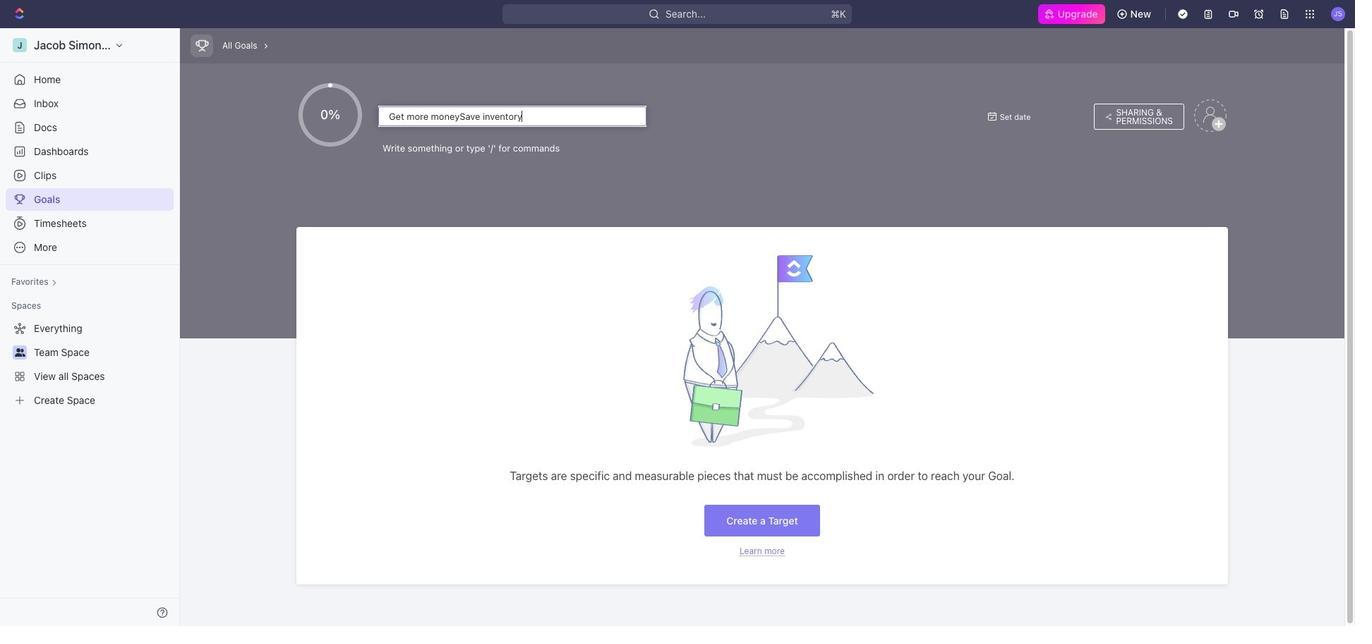Task type: locate. For each thing, give the bounding box(es) containing it.
jacob simon's workspace, , element
[[13, 38, 27, 52]]

user group image
[[14, 349, 25, 357]]

tree
[[6, 318, 174, 412]]

None text field
[[378, 107, 647, 126]]

sidebar navigation
[[0, 28, 183, 627]]

tree inside sidebar navigation
[[6, 318, 174, 412]]



Task type: vqa. For each thing, say whether or not it's contained in the screenshot.
Jacob Simon'S Workspace, , element
yes



